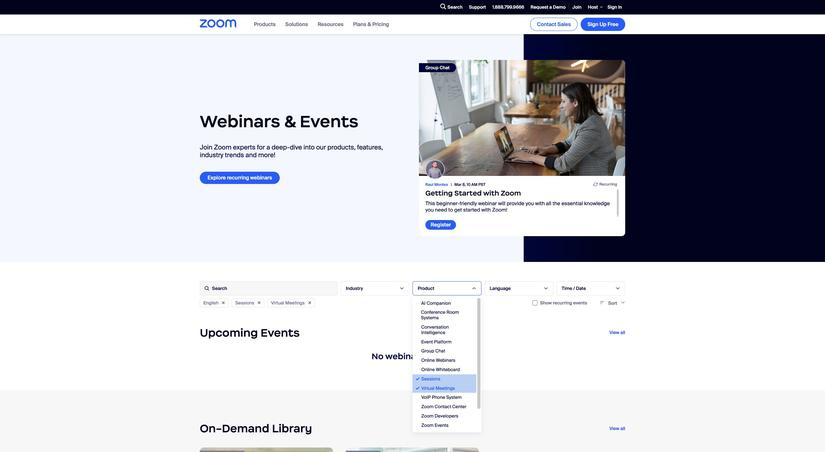 Task type: locate. For each thing, give the bounding box(es) containing it.
0 vertical spatial virtual
[[271, 300, 284, 306]]

1 view from the top
[[610, 330, 620, 336]]

virtual meetings
[[271, 300, 305, 306], [422, 386, 455, 391]]

0 vertical spatial view
[[610, 330, 620, 336]]

sign up free link
[[581, 18, 626, 31]]

1 vertical spatial events
[[261, 326, 300, 340]]

1 horizontal spatial recurring
[[553, 300, 572, 306]]

join left host
[[573, 4, 582, 10]]

0 horizontal spatial &
[[284, 111, 296, 132]]

events
[[300, 111, 359, 132], [261, 326, 300, 340], [435, 423, 449, 428]]

0 vertical spatial sign
[[608, 4, 617, 10]]

zoom contact center
[[422, 404, 467, 410]]

online webinars
[[422, 358, 456, 363]]

zoom logo image
[[200, 19, 236, 28]]

1 view all from the top
[[610, 330, 626, 336]]

0 vertical spatial all
[[546, 200, 552, 207]]

all
[[546, 200, 552, 207], [621, 330, 626, 336], [621, 426, 626, 432]]

0 horizontal spatial recurring
[[227, 175, 249, 181]]

host button
[[585, 0, 605, 14]]

phone
[[432, 395, 445, 401]]

online whiteboard
[[422, 367, 460, 373]]

and
[[246, 151, 257, 159]]

zoom
[[214, 143, 232, 152], [501, 189, 521, 198], [422, 404, 434, 410], [422, 413, 434, 419], [422, 423, 434, 428], [422, 432, 434, 438]]

1 vertical spatial a
[[267, 143, 270, 152]]

contact
[[537, 21, 557, 28], [435, 404, 451, 410]]

join inside join zoom experts for a deep-dive into our products, features, industry trends and more!
[[200, 143, 213, 152]]

am
[[472, 182, 478, 187]]

to
[[449, 207, 453, 213]]

online up online whiteboard
[[422, 358, 435, 363]]

1 horizontal spatial virtual meetings
[[422, 386, 455, 391]]

zoom for zoom developers
[[422, 413, 434, 419]]

1 vertical spatial view all link
[[610, 426, 626, 432]]

0 horizontal spatial sign
[[588, 21, 599, 28]]

features,
[[357, 143, 383, 152]]

1 vertical spatial view all
[[610, 426, 626, 432]]

ai companion
[[422, 300, 451, 306]]

event platform
[[422, 339, 452, 345]]

started
[[463, 207, 480, 213]]

0 vertical spatial webinars
[[200, 111, 280, 132]]

1 horizontal spatial events
[[300, 111, 359, 132]]

1 vertical spatial join
[[200, 143, 213, 152]]

2 online from the top
[[422, 367, 435, 373]]

1 vertical spatial &
[[284, 111, 296, 132]]

webinars up experts
[[200, 111, 280, 132]]

1.888.799.9666
[[493, 4, 525, 10]]

view for on-demand library
[[610, 426, 620, 432]]

2 view all from the top
[[610, 426, 626, 432]]

1 horizontal spatial you
[[526, 200, 534, 207]]

0 horizontal spatial events
[[261, 326, 300, 340]]

more!
[[258, 151, 276, 159]]

1 horizontal spatial sign
[[608, 4, 617, 10]]

virtual down search field
[[271, 300, 284, 306]]

1 vertical spatial all
[[621, 330, 626, 336]]

group chat
[[426, 65, 450, 71], [422, 348, 445, 354]]

2 horizontal spatial events
[[435, 423, 449, 428]]

date
[[576, 286, 586, 291]]

zoom up zoom one
[[422, 423, 434, 428]]

None search field
[[417, 2, 439, 12]]

0 vertical spatial sessions
[[235, 300, 254, 306]]

0 vertical spatial view all
[[610, 330, 626, 336]]

plans
[[353, 21, 367, 28]]

register
[[431, 222, 451, 228]]

virtual meetings down search field
[[271, 300, 305, 306]]

a inside join zoom experts for a deep-dive into our products, features, industry trends and more!
[[267, 143, 270, 152]]

0 vertical spatial join
[[573, 4, 582, 10]]

view all link for upcoming events
[[610, 330, 626, 336]]

0 horizontal spatial sessions
[[235, 300, 254, 306]]

webinar
[[478, 200, 497, 207]]

zoom up provide on the right of the page
[[501, 189, 521, 198]]

provide
[[507, 200, 525, 207]]

a right for on the top left
[[267, 143, 270, 152]]

you left need
[[426, 207, 434, 213]]

0 vertical spatial events
[[300, 111, 359, 132]]

english
[[203, 300, 219, 306]]

1 online from the top
[[422, 358, 435, 363]]

0 horizontal spatial webinars
[[200, 111, 280, 132]]

recurring down the time
[[553, 300, 572, 306]]

industry
[[346, 286, 363, 291]]

webinars down event
[[386, 351, 424, 362]]

search image
[[440, 4, 446, 10], [440, 4, 446, 10]]

raul montes
[[426, 182, 448, 187]]

0 vertical spatial view all link
[[610, 330, 626, 336]]

a left "demo"
[[550, 4, 552, 10]]

0 horizontal spatial contact
[[435, 404, 451, 410]]

1 vertical spatial group
[[422, 348, 435, 354]]

zoom for zoom one
[[422, 432, 434, 438]]

1 vertical spatial virtual
[[422, 386, 435, 391]]

1 vertical spatial online
[[422, 367, 435, 373]]

2 vertical spatial all
[[621, 426, 626, 432]]

72-hybrid office_places_65 image
[[346, 448, 479, 452]]

contact down 'voip phone system'
[[435, 404, 451, 410]]

1 vertical spatial contact
[[435, 404, 451, 410]]

webinars
[[250, 175, 272, 181], [386, 351, 424, 362]]

sessions down online whiteboard
[[422, 376, 441, 382]]

industry
[[200, 151, 224, 159]]

recurring right explore
[[227, 175, 249, 181]]

virtual meetings up the phone
[[422, 386, 455, 391]]

& up dive
[[284, 111, 296, 132]]

0 vertical spatial chat
[[440, 65, 450, 71]]

view all link
[[610, 330, 626, 336], [610, 426, 626, 432]]

webinars
[[200, 111, 280, 132], [436, 358, 456, 363]]

0 vertical spatial group chat
[[426, 65, 450, 71]]

with left the
[[535, 200, 545, 207]]

no
[[372, 351, 384, 362]]

1 vertical spatial sign
[[588, 21, 599, 28]]

zoom left one
[[422, 432, 434, 438]]

Search field
[[200, 281, 338, 296]]

sessions
[[235, 300, 254, 306], [422, 376, 441, 382]]

friendly
[[460, 200, 477, 207]]

sign for sign up free
[[588, 21, 599, 28]]

zoom left experts
[[214, 143, 232, 152]]

get
[[455, 207, 462, 213]]

webinars down more!
[[250, 175, 272, 181]]

sales
[[558, 21, 571, 28]]

1 view all link from the top
[[610, 330, 626, 336]]

1 vertical spatial meetings
[[436, 386, 455, 391]]

&
[[368, 21, 371, 28], [284, 111, 296, 132]]

zoom up "zoom events"
[[422, 413, 434, 419]]

meetings up 'voip phone system'
[[436, 386, 455, 391]]

1 vertical spatial view
[[610, 426, 620, 432]]

room
[[447, 310, 459, 315]]

recurring
[[227, 175, 249, 181], [553, 300, 572, 306]]

developers
[[435, 413, 459, 419]]

0 vertical spatial &
[[368, 21, 371, 28]]

1 horizontal spatial webinars
[[436, 358, 456, 363]]

system
[[447, 395, 462, 401]]

2 view all link from the top
[[610, 426, 626, 432]]

search
[[448, 4, 463, 10]]

events
[[573, 300, 588, 306]]

meetings down search field
[[285, 300, 305, 306]]

our
[[316, 143, 326, 152]]

1 horizontal spatial join
[[573, 4, 582, 10]]

request a demo link
[[528, 0, 569, 14]]

with left 'zoom!' on the right top of page
[[482, 207, 491, 213]]

& for webinars
[[284, 111, 296, 132]]

edu k12_places_5 image
[[200, 448, 333, 452]]

online
[[422, 358, 435, 363], [422, 367, 435, 373]]

ai
[[422, 300, 426, 306]]

0 vertical spatial recurring
[[227, 175, 249, 181]]

zoom down voip
[[422, 404, 434, 410]]

online down online webinars
[[422, 367, 435, 373]]

0 vertical spatial meetings
[[285, 300, 305, 306]]

zoom for zoom events
[[422, 423, 434, 428]]

view for upcoming events
[[610, 330, 620, 336]]

with
[[484, 189, 499, 198], [535, 200, 545, 207], [482, 207, 491, 213]]

0 horizontal spatial meetings
[[285, 300, 305, 306]]

1 vertical spatial recurring
[[553, 300, 572, 306]]

join inside join link
[[573, 4, 582, 10]]

all inside getting started with zoom this beginner-friendly webinar will provide you with all the essential knowledge you need to get started with zoom!
[[546, 200, 552, 207]]

will
[[498, 200, 506, 207]]

2 view from the top
[[610, 426, 620, 432]]

0 horizontal spatial join
[[200, 143, 213, 152]]

meetings
[[285, 300, 305, 306], [436, 386, 455, 391]]

support
[[469, 4, 486, 10]]

1 horizontal spatial a
[[550, 4, 552, 10]]

0 vertical spatial group
[[426, 65, 439, 71]]

2 vertical spatial events
[[435, 423, 449, 428]]

virtual
[[271, 300, 284, 306], [422, 386, 435, 391]]

raul montes image
[[426, 161, 444, 179]]

sign left up
[[588, 21, 599, 28]]

you
[[526, 200, 534, 207], [426, 207, 434, 213]]

join left trends
[[200, 143, 213, 152]]

products
[[254, 21, 276, 28]]

0 horizontal spatial a
[[267, 143, 270, 152]]

& right plans
[[368, 21, 371, 28]]

sign left "in"
[[608, 4, 617, 10]]

1 horizontal spatial &
[[368, 21, 371, 28]]

experts
[[233, 143, 256, 152]]

view all
[[610, 330, 626, 336], [610, 426, 626, 432]]

0 horizontal spatial virtual
[[271, 300, 284, 306]]

virtual up voip
[[422, 386, 435, 391]]

0 vertical spatial online
[[422, 358, 435, 363]]

view all link for on-demand library
[[610, 426, 626, 432]]

events for zoom events
[[435, 423, 449, 428]]

solutions
[[285, 21, 308, 28]]

the
[[553, 200, 561, 207]]

sessions down search field
[[235, 300, 254, 306]]

1 horizontal spatial contact
[[537, 21, 557, 28]]

1 vertical spatial webinars
[[386, 351, 424, 362]]

zoom events
[[422, 423, 449, 428]]

you right provide on the right of the page
[[526, 200, 534, 207]]

1 vertical spatial sessions
[[422, 376, 441, 382]]

upcoming events
[[200, 326, 300, 340]]

group
[[426, 65, 439, 71], [422, 348, 435, 354]]

contact down the request a demo link
[[537, 21, 557, 28]]

webinars up whiteboard
[[436, 358, 456, 363]]

demo
[[553, 4, 566, 10]]

on-demand library
[[200, 422, 312, 436]]

library
[[272, 422, 312, 436]]

0 vertical spatial webinars
[[250, 175, 272, 181]]

view all for upcoming events
[[610, 330, 626, 336]]

in
[[618, 4, 622, 10]]

0 horizontal spatial virtual meetings
[[271, 300, 305, 306]]



Task type: describe. For each thing, give the bounding box(es) containing it.
trends
[[225, 151, 244, 159]]

1 horizontal spatial meetings
[[436, 386, 455, 391]]

online for online whiteboard
[[422, 367, 435, 373]]

one
[[435, 432, 444, 438]]

explore
[[208, 175, 226, 181]]

up
[[600, 21, 607, 28]]

register link
[[426, 220, 456, 230]]

no webinars found!
[[372, 351, 454, 362]]

upcoming
[[200, 326, 258, 340]]

host
[[588, 4, 598, 10]]

platform
[[434, 339, 452, 345]]

demand
[[222, 422, 270, 436]]

voip
[[422, 395, 431, 401]]

dive
[[290, 143, 302, 152]]

zoom call 16 image
[[419, 60, 626, 176]]

getting started with zoom this beginner-friendly webinar will provide you with all the essential knowledge you need to get started with zoom!
[[426, 189, 610, 213]]

contact sales
[[537, 21, 571, 28]]

recurring for show
[[553, 300, 572, 306]]

all for on-demand library
[[621, 426, 626, 432]]

found!
[[426, 351, 454, 362]]

view all for on-demand library
[[610, 426, 626, 432]]

join for join zoom experts for a deep-dive into our products, features, industry trends and more!
[[200, 143, 213, 152]]

1 horizontal spatial sessions
[[422, 376, 441, 382]]

1 vertical spatial group chat
[[422, 348, 445, 354]]

plans & pricing
[[353, 21, 389, 28]]

free
[[608, 21, 619, 28]]

beginner-
[[437, 200, 460, 207]]

essential
[[562, 200, 583, 207]]

conference
[[421, 310, 446, 315]]

webinars & events
[[200, 111, 359, 132]]

raul
[[426, 182, 434, 187]]

1 vertical spatial webinars
[[436, 358, 456, 363]]

systems
[[421, 315, 439, 321]]

sign for sign in
[[608, 4, 617, 10]]

join zoom experts for a deep-dive into our products, features, industry trends and more!
[[200, 143, 383, 159]]

all for upcoming events
[[621, 330, 626, 336]]

online for online webinars
[[422, 358, 435, 363]]

zoom one
[[422, 432, 444, 438]]

1.888.799.9666 link
[[489, 0, 528, 14]]

companion
[[427, 300, 451, 306]]

1 horizontal spatial virtual
[[422, 386, 435, 391]]

zoom for zoom contact center
[[422, 404, 434, 410]]

request a demo
[[531, 4, 566, 10]]

0 horizontal spatial you
[[426, 207, 434, 213]]

zoom developers
[[422, 413, 459, 419]]

with up webinar
[[484, 189, 499, 198]]

products button
[[254, 21, 276, 28]]

whiteboard
[[436, 367, 460, 373]]

zoom!
[[492, 207, 508, 213]]

0 horizontal spatial webinars
[[250, 175, 272, 181]]

show recurring events
[[540, 300, 588, 306]]

montes
[[435, 182, 448, 187]]

raul montes link
[[426, 182, 455, 187]]

conference room systems
[[421, 310, 459, 321]]

sort
[[609, 300, 617, 306]]

sign up free
[[588, 21, 619, 28]]

language
[[490, 286, 511, 291]]

request
[[531, 4, 549, 10]]

zoom inside getting started with zoom this beginner-friendly webinar will provide you with all the essential knowledge you need to get started with zoom!
[[501, 189, 521, 198]]

pricing
[[373, 21, 389, 28]]

1 horizontal spatial webinars
[[386, 351, 424, 362]]

conversation
[[421, 324, 449, 330]]

events for upcoming events
[[261, 326, 300, 340]]

deep-
[[272, 143, 290, 152]]

getting
[[426, 189, 453, 198]]

mar
[[455, 182, 462, 187]]

1 vertical spatial chat
[[436, 348, 445, 354]]

recurring
[[600, 182, 618, 187]]

explore recurring webinars
[[208, 175, 272, 181]]

center
[[453, 404, 467, 410]]

mar 8, 10 am pst
[[455, 182, 486, 187]]

resources
[[318, 21, 344, 28]]

1 vertical spatial virtual meetings
[[422, 386, 455, 391]]

sign in link
[[605, 0, 626, 14]]

join for join
[[573, 4, 582, 10]]

explore recurring webinars link
[[200, 172, 280, 184]]

group chat link
[[419, 60, 626, 176]]

8,
[[463, 182, 466, 187]]

show
[[540, 300, 552, 306]]

sign in
[[608, 4, 622, 10]]

started
[[455, 189, 482, 198]]

0 vertical spatial contact
[[537, 21, 557, 28]]

solutions button
[[285, 21, 308, 28]]

contact sales link
[[531, 18, 578, 31]]

pst
[[479, 182, 486, 187]]

& for plans
[[368, 21, 371, 28]]

support link
[[466, 0, 489, 14]]

into
[[304, 143, 315, 152]]

on-
[[200, 422, 222, 436]]

0 vertical spatial virtual meetings
[[271, 300, 305, 306]]

plans & pricing link
[[353, 21, 389, 28]]

zoom inside join zoom experts for a deep-dive into our products, features, industry trends and more!
[[214, 143, 232, 152]]

knowledge
[[584, 200, 610, 207]]

0 vertical spatial a
[[550, 4, 552, 10]]

this
[[426, 200, 435, 207]]

recurring for explore
[[227, 175, 249, 181]]

time
[[562, 286, 573, 291]]

join link
[[570, 0, 585, 14]]

need
[[435, 207, 447, 213]]

conversation intelligence
[[421, 324, 449, 336]]



Task type: vqa. For each thing, say whether or not it's contained in the screenshot.
Search link
no



